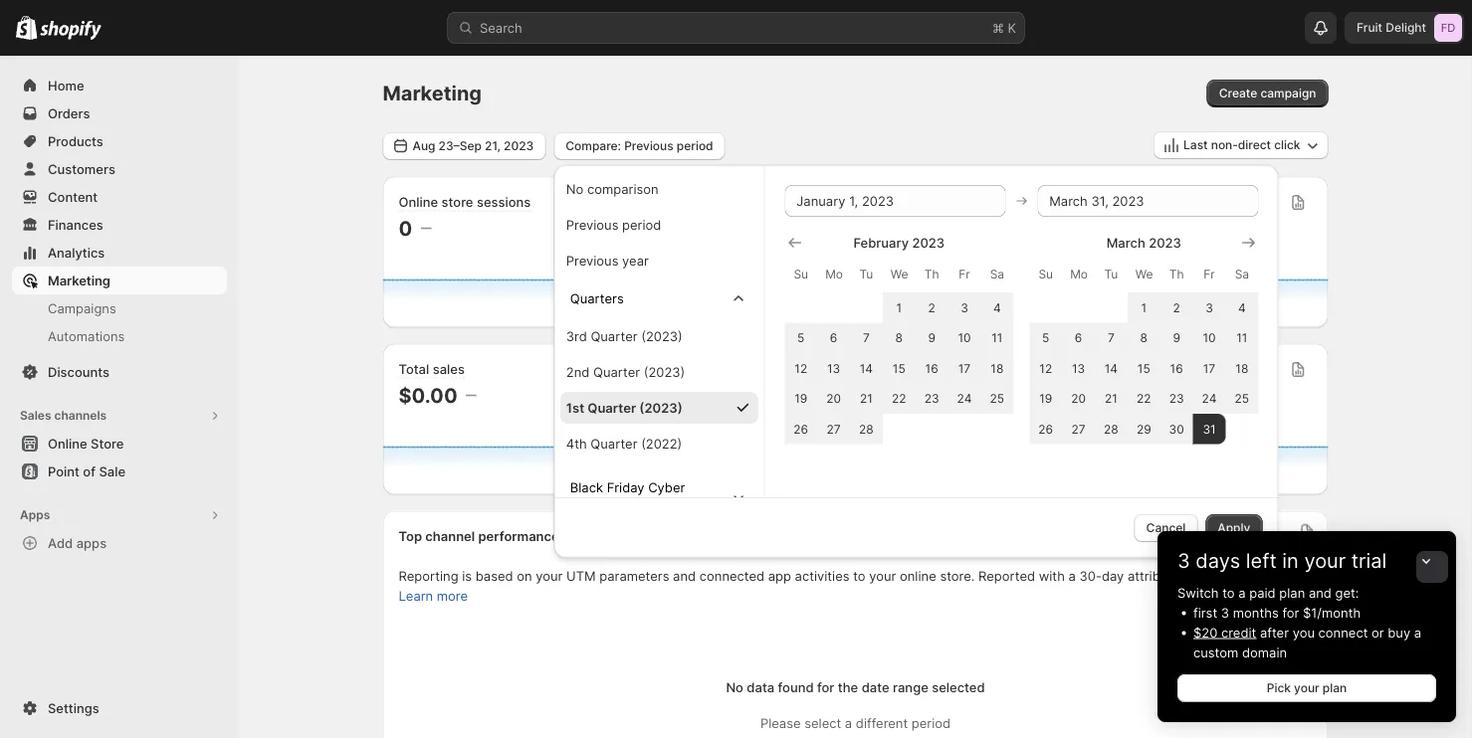 Task type: vqa. For each thing, say whether or not it's contained in the screenshot.


Task type: describe. For each thing, give the bounding box(es) containing it.
compare: previous period button
[[554, 132, 725, 160]]

aug 23–sep 21, 2023 button
[[383, 132, 546, 160]]

1 1 from the left
[[896, 300, 902, 315]]

1 4 button from the left
[[981, 292, 1014, 323]]

wednesday element for march
[[1128, 257, 1160, 292]]

months
[[1233, 605, 1279, 621]]

last non-direct click
[[1184, 138, 1301, 152]]

0 horizontal spatial plan
[[1280, 585, 1305, 601]]

15 for february
[[893, 361, 906, 376]]

to inside 3 days left in your trial element
[[1223, 585, 1235, 601]]

8 button for march
[[1128, 323, 1160, 353]]

orders for orders attributed to marketing
[[1040, 362, 1082, 377]]

12 for march
[[1040, 361, 1052, 376]]

no change image for sales
[[466, 388, 476, 404]]

apps
[[20, 508, 50, 523]]

of
[[83, 464, 96, 479]]

2nd
[[566, 364, 589, 380]]

reporting
[[399, 569, 459, 584]]

16 for march 2023
[[1170, 361, 1183, 376]]

20 for march
[[1071, 391, 1086, 406]]

different
[[856, 716, 908, 732]]

28 for february
[[859, 422, 874, 436]]

monday element for february
[[817, 257, 850, 292]]

no comparison button
[[560, 173, 758, 205]]

friday
[[606, 480, 644, 495]]

11 button for february 2023
[[981, 323, 1014, 353]]

sunday element for february
[[785, 257, 817, 292]]

reporting is based on your utm parameters and connected app activities to your online store. reported with a 30-day attribution window. learn more
[[399, 569, 1245, 604]]

27 for march
[[1072, 422, 1086, 436]]

YYYY-MM-DD text field
[[1038, 185, 1259, 217]]

online for online store sessions
[[399, 195, 438, 210]]

first 3 months for $1/month
[[1194, 605, 1361, 621]]

a inside after you connect or buy a custom domain
[[1414, 625, 1422, 641]]

26 for march
[[1039, 422, 1053, 436]]

found
[[778, 680, 814, 696]]

fruit delight
[[1357, 20, 1427, 35]]

last
[[1184, 138, 1208, 152]]

reported
[[979, 569, 1035, 584]]

11 for february 2023
[[992, 331, 1003, 345]]

online store conversion rate
[[719, 195, 893, 210]]

search
[[480, 20, 522, 35]]

13 for february 2023
[[827, 361, 840, 376]]

2nd quarter (2023) button
[[560, 356, 758, 388]]

3 days left in your trial button
[[1158, 532, 1456, 573]]

7 for march 2023
[[1108, 331, 1115, 345]]

finances
[[48, 217, 103, 232]]

apply button
[[1206, 514, 1263, 542]]

3 for 2nd "3" button from the right
[[961, 300, 968, 315]]

last non-direct click button
[[1154, 131, 1328, 159]]

on
[[517, 569, 532, 584]]

6 for february
[[830, 331, 838, 345]]

17 for march 2023
[[1203, 361, 1216, 376]]

26 for february
[[794, 422, 808, 436]]

10 button for march 2023
[[1193, 323, 1226, 353]]

no comparison
[[566, 181, 658, 196]]

performance
[[478, 529, 559, 545]]

please select a different period
[[760, 716, 951, 732]]

store
[[91, 436, 124, 451]]

fruit
[[1357, 20, 1383, 35]]

year
[[622, 253, 648, 268]]

is
[[462, 569, 472, 584]]

2 4 button from the left
[[1226, 292, 1259, 323]]

sa for march 2023
[[1235, 267, 1249, 281]]

16 for february 2023
[[925, 361, 938, 376]]

11 button for march 2023
[[1226, 323, 1259, 353]]

monday
[[570, 499, 619, 515]]

30 button
[[1160, 414, 1193, 444]]

connected
[[700, 569, 765, 584]]

(2022)
[[641, 436, 682, 451]]

pick your plan link
[[1178, 675, 1437, 703]]

sessions
[[477, 195, 531, 210]]

3 days left in your trial
[[1178, 549, 1387, 573]]

and inside 3 days left in your trial element
[[1309, 585, 1332, 601]]

sales channels
[[20, 409, 107, 423]]

range
[[893, 680, 929, 696]]

or
[[1372, 625, 1384, 641]]

settings
[[48, 701, 99, 716]]

no change image for order
[[1107, 221, 1118, 236]]

7 button for march
[[1095, 323, 1128, 353]]

data
[[747, 680, 775, 696]]

channel
[[425, 529, 475, 545]]

apps
[[76, 536, 107, 551]]

online for online store
[[48, 436, 87, 451]]

20 for february
[[826, 391, 841, 406]]

9 for february 2023
[[928, 331, 936, 345]]

select
[[805, 716, 841, 732]]

12 button for february 2023
[[785, 353, 817, 384]]

5 for march
[[1042, 331, 1050, 345]]

sales channels button
[[12, 402, 227, 430]]

4th quarter (2022)
[[566, 436, 682, 451]]

15 button for february
[[883, 353, 916, 384]]

quarter for 4th
[[590, 436, 637, 451]]

24 button for march 2023
[[1193, 384, 1226, 414]]

1 4 from the left
[[993, 300, 1001, 315]]

paid
[[1250, 585, 1276, 601]]

22 button for march
[[1128, 384, 1160, 414]]

based
[[476, 569, 513, 584]]

21 for march
[[1105, 391, 1118, 406]]

2 vertical spatial period
[[912, 716, 951, 732]]

1 2 button from the left
[[916, 292, 948, 323]]

23 for march 2023
[[1169, 391, 1184, 406]]

2023 for february
[[912, 235, 945, 250]]

products link
[[12, 127, 227, 155]]

store for sessions
[[442, 195, 473, 210]]

$20
[[1194, 625, 1218, 641]]

17 for february 2023
[[958, 361, 971, 376]]

with
[[1039, 569, 1065, 584]]

0 for online
[[399, 216, 412, 240]]

11 for march 2023
[[1237, 331, 1248, 345]]

22 for february
[[892, 391, 906, 406]]

products
[[48, 133, 103, 149]]

quarter for 3rd
[[590, 328, 637, 344]]

point
[[48, 464, 80, 479]]

left
[[1246, 549, 1277, 573]]

tu for march 2023
[[1105, 267, 1118, 281]]

21 button for march 2023
[[1095, 384, 1128, 414]]

grid containing february
[[785, 233, 1014, 444]]

domain
[[1242, 645, 1287, 661]]

31
[[1203, 422, 1216, 436]]

store.
[[940, 569, 975, 584]]

campaigns
[[48, 301, 116, 316]]

shopify image
[[16, 16, 37, 40]]

2 2 button from the left
[[1160, 292, 1193, 323]]

online store button
[[0, 430, 239, 458]]

6 button for february
[[817, 323, 850, 353]]

march
[[1107, 235, 1146, 250]]

4th
[[566, 436, 587, 451]]

13 button for february
[[817, 353, 850, 384]]

pick your plan
[[1267, 681, 1347, 696]]

24 for february 2023
[[957, 391, 972, 406]]

1st
[[566, 400, 584, 415]]

average order value
[[1040, 195, 1164, 210]]

add
[[48, 536, 73, 551]]

14 button for february 2023
[[850, 353, 883, 384]]

28 button for february
[[850, 414, 883, 444]]

rate
[[869, 195, 893, 210]]

2 1 from the left
[[1141, 300, 1147, 315]]

customers link
[[12, 155, 227, 183]]

orders link
[[12, 100, 227, 127]]

previous period button
[[560, 209, 758, 241]]

cancel
[[1146, 521, 1186, 535]]

utm
[[567, 569, 596, 584]]

saturday element for february 2023
[[981, 257, 1014, 292]]

grid containing march
[[1030, 233, 1259, 444]]

and inside the reporting is based on your utm parameters and connected app activities to your online store. reported with a 30-day attribution window. learn more
[[673, 569, 696, 584]]

attributed for $0.00
[[756, 362, 818, 377]]

(2023) for 3rd quarter (2023)
[[641, 328, 682, 344]]

credit
[[1221, 625, 1257, 641]]

30-
[[1080, 569, 1102, 584]]

create campaign
[[1219, 86, 1317, 101]]

store for conversion
[[762, 195, 794, 210]]

23 for february 2023
[[924, 391, 939, 406]]

delight
[[1386, 20, 1427, 35]]

14 button for march 2023
[[1095, 353, 1128, 384]]

23 button for march 2023
[[1160, 384, 1193, 414]]

selected
[[932, 680, 985, 696]]

buy
[[1388, 625, 1411, 641]]

aug
[[413, 139, 435, 153]]

apps button
[[12, 502, 227, 530]]

black friday cyber monday
[[570, 480, 685, 515]]

saturday element for march 2023
[[1226, 257, 1259, 292]]

0 horizontal spatial marketing
[[48, 273, 110, 288]]

for for months
[[1283, 605, 1300, 621]]

9 button for march 2023
[[1160, 323, 1193, 353]]

⌘
[[993, 20, 1004, 35]]

26 button for march
[[1030, 414, 1062, 444]]

su for march
[[1039, 267, 1053, 281]]

activities
[[795, 569, 850, 584]]

5 button for march 2023
[[1030, 323, 1062, 353]]

14 for february
[[860, 361, 873, 376]]

previous inside compare: previous period dropdown button
[[624, 139, 674, 153]]

add apps
[[48, 536, 107, 551]]

no change image for sales
[[786, 388, 797, 404]]

period inside dropdown button
[[677, 139, 713, 153]]



Task type: locate. For each thing, give the bounding box(es) containing it.
a left the paid
[[1239, 585, 1246, 601]]

1 19 button from the left
[[785, 384, 817, 414]]

1 horizontal spatial 17 button
[[1193, 353, 1226, 384]]

1 15 from the left
[[893, 361, 906, 376]]

0 horizontal spatial 18 button
[[981, 353, 1014, 384]]

1 horizontal spatial 5 button
[[1030, 323, 1062, 353]]

1 button up orders attributed to marketing
[[1128, 292, 1160, 323]]

no down compare:
[[566, 181, 583, 196]]

2 5 from the left
[[1042, 331, 1050, 345]]

2 horizontal spatial online
[[719, 195, 759, 210]]

sales attributed to marketing
[[719, 362, 899, 377]]

12 for february
[[795, 361, 807, 376]]

0 horizontal spatial 8 button
[[883, 323, 916, 353]]

22 down sales attributed to marketing
[[892, 391, 906, 406]]

22 button for february
[[883, 384, 916, 414]]

1 vertical spatial 0
[[1040, 383, 1054, 408]]

no change image down 'online store sessions'
[[420, 221, 431, 236]]

1 horizontal spatial store
[[762, 195, 794, 210]]

1 22 button from the left
[[883, 384, 916, 414]]

0 horizontal spatial 10 button
[[948, 323, 981, 353]]

quarter right 3rd
[[590, 328, 637, 344]]

period inside "button"
[[622, 217, 661, 232]]

0 down 'online store sessions'
[[399, 216, 412, 240]]

19 for march 2023
[[1039, 391, 1052, 406]]

24 button for february 2023
[[948, 384, 981, 414]]

shopify image
[[40, 20, 102, 40]]

2 tuesday element from the left
[[1095, 257, 1128, 292]]

1 thursday element from the left
[[916, 257, 948, 292]]

monday element for march
[[1062, 257, 1095, 292]]

tuesday element
[[850, 257, 883, 292], [1095, 257, 1128, 292]]

10 button
[[948, 323, 981, 353], [1193, 323, 1226, 353]]

online down aug
[[399, 195, 438, 210]]

parameters
[[600, 569, 669, 584]]

wednesday element
[[883, 257, 916, 292], [1128, 257, 1160, 292]]

1 18 from the left
[[991, 361, 1004, 376]]

4 button
[[981, 292, 1014, 323], [1226, 292, 1259, 323]]

(2023) for 2nd quarter (2023)
[[643, 364, 685, 380]]

2 7 button from the left
[[1095, 323, 1128, 353]]

1 7 button from the left
[[850, 323, 883, 353]]

1 vertical spatial orders
[[1040, 362, 1082, 377]]

quarters button
[[562, 280, 756, 316]]

16 button for march 2023
[[1160, 353, 1193, 384]]

5 button
[[785, 323, 817, 353], [1030, 323, 1062, 353]]

direct
[[1238, 138, 1271, 152]]

0 horizontal spatial tu
[[860, 267, 873, 281]]

7 button for february
[[850, 323, 883, 353]]

28
[[859, 422, 874, 436], [1104, 422, 1119, 436]]

2 we from the left
[[1136, 267, 1153, 281]]

3 inside dropdown button
[[1178, 549, 1190, 573]]

0 horizontal spatial 23
[[924, 391, 939, 406]]

please
[[760, 716, 801, 732]]

2 22 button from the left
[[1128, 384, 1160, 414]]

26 button left "29"
[[1030, 414, 1062, 444]]

for
[[1283, 605, 1300, 621], [817, 680, 835, 696]]

1 27 button from the left
[[817, 414, 850, 444]]

28 button left "29"
[[1095, 414, 1128, 444]]

1 vertical spatial and
[[1309, 585, 1332, 601]]

quarter for 2nd
[[593, 364, 640, 380]]

(2023) down 2nd quarter (2023) 'button'
[[639, 400, 682, 415]]

1 we from the left
[[891, 267, 909, 281]]

conversion
[[797, 195, 865, 210]]

your right pick
[[1294, 681, 1320, 696]]

wednesday element for february
[[883, 257, 916, 292]]

1 vertical spatial no
[[726, 680, 744, 696]]

2 su from the left
[[1039, 267, 1053, 281]]

1 sa from the left
[[990, 267, 1005, 281]]

sunday element down online store conversion rate
[[785, 257, 817, 292]]

thursday element
[[916, 257, 948, 292], [1160, 257, 1193, 292]]

0 down orders attributed to marketing
[[1040, 383, 1054, 408]]

28 left "29"
[[1104, 422, 1119, 436]]

automations
[[48, 329, 125, 344]]

thursday element down march 2023
[[1160, 257, 1193, 292]]

5 button for february 2023
[[785, 323, 817, 353]]

1 horizontal spatial 2023
[[912, 235, 945, 250]]

7 for february 2023
[[863, 331, 870, 345]]

19 button for march
[[1030, 384, 1062, 414]]

8 up sales attributed to marketing
[[896, 331, 903, 345]]

1 25 from the left
[[990, 391, 1005, 406]]

2 2 from the left
[[1173, 300, 1180, 315]]

store left sessions
[[442, 195, 473, 210]]

0 horizontal spatial 19 button
[[785, 384, 817, 414]]

1 horizontal spatial 0
[[1040, 383, 1054, 408]]

previous up quarters
[[566, 253, 618, 268]]

27 for february
[[827, 422, 841, 436]]

(2023) for 1st quarter (2023)
[[639, 400, 682, 415]]

0 horizontal spatial 28 button
[[850, 414, 883, 444]]

0 horizontal spatial 11 button
[[981, 323, 1014, 353]]

21 down sales attributed to marketing
[[860, 391, 873, 406]]

0 horizontal spatial su
[[794, 267, 808, 281]]

0 horizontal spatial 22 button
[[883, 384, 916, 414]]

1 vertical spatial (2023)
[[643, 364, 685, 380]]

5 for february
[[797, 331, 805, 345]]

compare: previous period
[[566, 139, 713, 153]]

1 horizontal spatial marketing
[[383, 81, 482, 106]]

no change image down orders attributed to marketing
[[1061, 388, 1072, 404]]

1 9 from the left
[[928, 331, 936, 345]]

no change image down online store conversion rate
[[758, 221, 769, 236]]

fr for february 2023
[[959, 267, 970, 281]]

point of sale button
[[0, 458, 239, 486]]

8 for march
[[1140, 331, 1148, 345]]

your right the in
[[1305, 549, 1346, 573]]

1 28 button from the left
[[850, 414, 883, 444]]

2 down march 2023
[[1173, 300, 1180, 315]]

20 button down orders attributed to marketing
[[1062, 384, 1095, 414]]

0 for orders
[[1040, 383, 1054, 408]]

1 horizontal spatial monday element
[[1062, 257, 1095, 292]]

2 7 from the left
[[1108, 331, 1115, 345]]

friday element for february 2023
[[948, 257, 981, 292]]

0 horizontal spatial 26
[[794, 422, 808, 436]]

no change image
[[420, 221, 431, 236], [758, 221, 769, 236], [786, 388, 797, 404], [1061, 388, 1072, 404]]

tuesday element down 'february'
[[850, 257, 883, 292]]

0 vertical spatial (2023)
[[641, 328, 682, 344]]

2 5 button from the left
[[1030, 323, 1062, 353]]

19 down sales attributed to marketing
[[795, 391, 808, 406]]

2 14 button from the left
[[1095, 353, 1128, 384]]

previous inside previous year button
[[566, 253, 618, 268]]

1 up orders attributed to marketing
[[1141, 300, 1147, 315]]

0 horizontal spatial 14
[[860, 361, 873, 376]]

10
[[958, 331, 971, 345], [1203, 331, 1216, 345]]

7 button up sales attributed to marketing
[[850, 323, 883, 353]]

plan
[[1280, 585, 1305, 601], [1323, 681, 1347, 696]]

8 button for february
[[883, 323, 916, 353]]

0 horizontal spatial store
[[442, 195, 473, 210]]

6 button up orders attributed to marketing
[[1062, 323, 1095, 353]]

2 12 from the left
[[1040, 361, 1052, 376]]

friday element for march 2023
[[1193, 257, 1226, 292]]

2 11 button from the left
[[1226, 323, 1259, 353]]

0 horizontal spatial 14 button
[[850, 353, 883, 384]]

8 for february
[[896, 331, 903, 345]]

30
[[1169, 422, 1184, 436]]

27 button down sales attributed to marketing
[[817, 414, 850, 444]]

tu
[[860, 267, 873, 281], [1105, 267, 1118, 281]]

k
[[1008, 20, 1016, 35]]

27 down sales attributed to marketing
[[827, 422, 841, 436]]

1 28 from the left
[[859, 422, 874, 436]]

sa for february 2023
[[990, 267, 1005, 281]]

17 button
[[948, 353, 981, 384], [1193, 353, 1226, 384]]

7 up sales attributed to marketing
[[863, 331, 870, 345]]

1 horizontal spatial 4
[[1238, 300, 1246, 315]]

1 11 from the left
[[992, 331, 1003, 345]]

7 button up orders attributed to marketing
[[1095, 323, 1128, 353]]

mo for march
[[1070, 267, 1088, 281]]

25 for february 2023
[[990, 391, 1005, 406]]

18 button for february 2023
[[981, 353, 1014, 384]]

sunday element for march
[[1030, 257, 1062, 292]]

1 horizontal spatial 13
[[1072, 361, 1085, 376]]

february
[[854, 235, 909, 250]]

28 down sales attributed to marketing
[[859, 422, 874, 436]]

2 down february 2023
[[928, 300, 936, 315]]

sales for sales attributed to marketing
[[719, 362, 753, 377]]

18 button for march 2023
[[1226, 353, 1259, 384]]

grid
[[785, 233, 1014, 444], [1030, 233, 1259, 444]]

0 horizontal spatial wednesday element
[[883, 257, 916, 292]]

thursday element down february 2023
[[916, 257, 948, 292]]

quarter inside button
[[590, 436, 637, 451]]

$0.00 down total sales
[[399, 383, 458, 408]]

mo for february
[[825, 267, 843, 281]]

2 sunday element from the left
[[1030, 257, 1062, 292]]

mo
[[825, 267, 843, 281], [1070, 267, 1088, 281]]

1 12 from the left
[[795, 361, 807, 376]]

8 button up sales attributed to marketing
[[883, 323, 916, 353]]

home
[[48, 78, 84, 93]]

1 th from the left
[[925, 267, 939, 281]]

0 horizontal spatial 10
[[958, 331, 971, 345]]

20 button for february
[[817, 384, 850, 414]]

1 5 from the left
[[797, 331, 805, 345]]

0 horizontal spatial 0
[[399, 216, 412, 240]]

1 horizontal spatial $0.00
[[719, 383, 778, 408]]

19 button down sales attributed to marketing
[[785, 384, 817, 414]]

0 horizontal spatial online
[[48, 436, 87, 451]]

create campaign button
[[1207, 80, 1328, 108]]

2 26 from the left
[[1039, 422, 1053, 436]]

2 9 button from the left
[[1160, 323, 1193, 353]]

9 for march 2023
[[1173, 331, 1181, 345]]

6 up sales attributed to marketing
[[830, 331, 838, 345]]

0 horizontal spatial tuesday element
[[850, 257, 883, 292]]

no inside button
[[566, 181, 583, 196]]

connect
[[1319, 625, 1368, 641]]

we down march 2023
[[1136, 267, 1153, 281]]

0 horizontal spatial 6
[[830, 331, 838, 345]]

3
[[961, 300, 968, 315], [1206, 300, 1213, 315], [1178, 549, 1190, 573], [1221, 605, 1230, 621]]

quarter
[[590, 328, 637, 344], [593, 364, 640, 380], [587, 400, 636, 415], [590, 436, 637, 451]]

13 for march 2023
[[1072, 361, 1085, 376]]

1 su from the left
[[794, 267, 808, 281]]

online for online store conversion rate
[[719, 195, 759, 210]]

period down range
[[912, 716, 951, 732]]

thursday element for march 2023
[[1160, 257, 1193, 292]]

1 monday element from the left
[[817, 257, 850, 292]]

19 button
[[785, 384, 817, 414], [1030, 384, 1062, 414]]

to inside the reporting is based on your utm parameters and connected app activities to your online store. reported with a 30-day attribution window. learn more
[[853, 569, 866, 584]]

previous year button
[[560, 245, 758, 276]]

1 13 button from the left
[[817, 353, 850, 384]]

1 wednesday element from the left
[[883, 257, 916, 292]]

a left 30-
[[1069, 569, 1076, 584]]

0 horizontal spatial 17 button
[[948, 353, 981, 384]]

2 attributed from the left
[[1085, 362, 1147, 377]]

1 friday element from the left
[[948, 257, 981, 292]]

3rd quarter (2023) button
[[560, 320, 758, 352]]

no change image
[[1107, 221, 1118, 236], [466, 388, 476, 404]]

1 vertical spatial no change image
[[466, 388, 476, 404]]

20 button for march
[[1062, 384, 1095, 414]]

and left connected
[[673, 569, 696, 584]]

2 10 from the left
[[1203, 331, 1216, 345]]

1 fr from the left
[[959, 267, 970, 281]]

2 17 from the left
[[1203, 361, 1216, 376]]

26 down sales attributed to marketing
[[794, 422, 808, 436]]

YYYY-MM-DD text field
[[785, 185, 1006, 217]]

compare:
[[566, 139, 621, 153]]

sales left channels
[[20, 409, 51, 423]]

6 button up sales attributed to marketing
[[817, 323, 850, 353]]

monday element
[[817, 257, 850, 292], [1062, 257, 1095, 292]]

1 horizontal spatial sales
[[719, 362, 753, 377]]

marketing down 'analytics'
[[48, 273, 110, 288]]

no change image for online
[[420, 221, 431, 236]]

1 horizontal spatial 9
[[1173, 331, 1181, 345]]

th down february 2023
[[925, 267, 939, 281]]

2 horizontal spatial period
[[912, 716, 951, 732]]

2 horizontal spatial $0.00
[[1040, 216, 1099, 240]]

attributed
[[756, 362, 818, 377], [1085, 362, 1147, 377]]

1 horizontal spatial no change image
[[1107, 221, 1118, 236]]

2 25 from the left
[[1235, 391, 1249, 406]]

18 for march 2023
[[1236, 361, 1249, 376]]

0 horizontal spatial orders
[[48, 106, 90, 121]]

plan up first 3 months for $1/month at bottom
[[1280, 585, 1305, 601]]

1 vertical spatial period
[[622, 217, 661, 232]]

cyber
[[648, 480, 685, 495]]

2 17 button from the left
[[1193, 353, 1226, 384]]

19 down orders attributed to marketing
[[1039, 391, 1052, 406]]

6 up orders attributed to marketing
[[1075, 331, 1082, 345]]

$0.00 for sales
[[719, 383, 778, 408]]

sa
[[990, 267, 1005, 281], [1235, 267, 1249, 281]]

previous period
[[566, 217, 661, 232]]

2 8 button from the left
[[1128, 323, 1160, 353]]

0 vertical spatial sales
[[719, 362, 753, 377]]

0 horizontal spatial no change image
[[466, 388, 476, 404]]

25
[[990, 391, 1005, 406], [1235, 391, 1249, 406]]

1 23 button from the left
[[916, 384, 948, 414]]

1 horizontal spatial 22 button
[[1128, 384, 1160, 414]]

2 14 from the left
[[1105, 361, 1118, 376]]

0 horizontal spatial 17
[[958, 361, 971, 376]]

1 17 from the left
[[958, 361, 971, 376]]

fruit delight image
[[1435, 14, 1462, 42]]

2 12 button from the left
[[1030, 353, 1062, 384]]

quarter down "1st quarter (2023)" at the bottom of the page
[[590, 436, 637, 451]]

1 horizontal spatial 6
[[1075, 331, 1082, 345]]

orders
[[48, 106, 90, 121], [1040, 362, 1082, 377]]

28 button for march
[[1095, 414, 1128, 444]]

1 attributed from the left
[[756, 362, 818, 377]]

2 18 from the left
[[1236, 361, 1249, 376]]

15 button for march
[[1128, 353, 1160, 384]]

for inside 3 days left in your trial element
[[1283, 605, 1300, 621]]

1 horizontal spatial 25 button
[[1226, 384, 1259, 414]]

0 vertical spatial marketing
[[383, 81, 482, 106]]

22 button down sales attributed to marketing
[[883, 384, 916, 414]]

tu down 'february'
[[860, 267, 873, 281]]

0 horizontal spatial 9 button
[[916, 323, 948, 353]]

1 horizontal spatial saturday element
[[1226, 257, 1259, 292]]

1 horizontal spatial 2 button
[[1160, 292, 1193, 323]]

february 2023
[[854, 235, 945, 250]]

2 9 from the left
[[1173, 331, 1181, 345]]

black
[[570, 480, 603, 495]]

1 horizontal spatial 11
[[1237, 331, 1248, 345]]

1 horizontal spatial 18
[[1236, 361, 1249, 376]]

0 horizontal spatial sunday element
[[785, 257, 817, 292]]

25 button for march 2023
[[1226, 384, 1259, 414]]

monday element down average
[[1062, 257, 1095, 292]]

we
[[891, 267, 909, 281], [1136, 267, 1153, 281]]

$0.00
[[1040, 216, 1099, 240], [399, 383, 458, 408], [719, 383, 778, 408]]

online store
[[48, 436, 124, 451]]

attributed for 0
[[1085, 362, 1147, 377]]

2 22 from the left
[[1137, 391, 1151, 406]]

1 vertical spatial previous
[[566, 217, 618, 232]]

2023 right the 21, at left
[[504, 139, 534, 153]]

2 16 button from the left
[[1160, 353, 1193, 384]]

1 horizontal spatial marketing
[[1166, 362, 1228, 377]]

1 horizontal spatial 21
[[1105, 391, 1118, 406]]

analytics link
[[12, 239, 227, 267]]

2 3 button from the left
[[1193, 292, 1226, 323]]

and up $1/month
[[1309, 585, 1332, 601]]

th for march 2023
[[1169, 267, 1184, 281]]

26 button for february
[[785, 414, 817, 444]]

13 button for march
[[1062, 353, 1095, 384]]

0 horizontal spatial 23 button
[[916, 384, 948, 414]]

quarter for 1st
[[587, 400, 636, 415]]

2 15 from the left
[[1138, 361, 1151, 376]]

after
[[1260, 625, 1289, 641]]

8
[[896, 331, 903, 345], [1140, 331, 1148, 345]]

1 horizontal spatial 27
[[1072, 422, 1086, 436]]

26 left "29"
[[1039, 422, 1053, 436]]

1 horizontal spatial 12 button
[[1030, 353, 1062, 384]]

1 16 button from the left
[[916, 353, 948, 384]]

the
[[838, 680, 858, 696]]

for up you
[[1283, 605, 1300, 621]]

2 21 button from the left
[[1095, 384, 1128, 414]]

1 horizontal spatial 14
[[1105, 361, 1118, 376]]

1 20 button from the left
[[817, 384, 850, 414]]

$20 credit link
[[1194, 625, 1257, 641]]

mo down average
[[1070, 267, 1088, 281]]

1 8 button from the left
[[883, 323, 916, 353]]

saturday element
[[981, 257, 1014, 292], [1226, 257, 1259, 292]]

25 for march 2023
[[1235, 391, 1249, 406]]

(2023) down 3rd quarter (2023) button
[[643, 364, 685, 380]]

value
[[1131, 195, 1164, 210]]

2 grid from the left
[[1030, 233, 1259, 444]]

1 button down february 2023
[[883, 292, 916, 323]]

a right buy
[[1414, 625, 1422, 641]]

previous inside previous period "button"
[[566, 217, 618, 232]]

point of sale link
[[12, 458, 227, 486]]

content
[[48, 189, 98, 205]]

2 13 from the left
[[1072, 361, 1085, 376]]

online store link
[[12, 430, 227, 458]]

6 for march
[[1075, 331, 1082, 345]]

22 button up "29"
[[1128, 384, 1160, 414]]

2 vertical spatial previous
[[566, 253, 618, 268]]

1 13 from the left
[[827, 361, 840, 376]]

online store sessions
[[399, 195, 531, 210]]

1 tu from the left
[[860, 267, 873, 281]]

5
[[797, 331, 805, 345], [1042, 331, 1050, 345]]

tu for february 2023
[[860, 267, 873, 281]]

wednesday element down march 2023
[[1128, 257, 1160, 292]]

4th quarter (2022) button
[[560, 428, 758, 460]]

21 button down orders attributed to marketing
[[1095, 384, 1128, 414]]

2023 inside dropdown button
[[504, 139, 534, 153]]

1 marketing from the left
[[837, 362, 899, 377]]

0 horizontal spatial no
[[566, 181, 583, 196]]

22 for march
[[1137, 391, 1151, 406]]

your inside dropdown button
[[1305, 549, 1346, 573]]

26 button down sales attributed to marketing
[[785, 414, 817, 444]]

1 horizontal spatial orders
[[1040, 362, 1082, 377]]

2 19 button from the left
[[1030, 384, 1062, 414]]

custom
[[1194, 645, 1239, 661]]

1 grid from the left
[[785, 233, 1014, 444]]

quarter inside 'button'
[[593, 364, 640, 380]]

aug 23–sep 21, 2023
[[413, 139, 534, 153]]

7 up orders attributed to marketing
[[1108, 331, 1115, 345]]

1 horizontal spatial tuesday element
[[1095, 257, 1128, 292]]

no data found for the date range selected
[[726, 680, 985, 696]]

settings link
[[12, 695, 227, 723]]

tuesday element down march on the right of page
[[1095, 257, 1128, 292]]

2 26 button from the left
[[1030, 414, 1062, 444]]

2 6 from the left
[[1075, 331, 1082, 345]]

fr for march 2023
[[1204, 267, 1215, 281]]

sunday element
[[785, 257, 817, 292], [1030, 257, 1062, 292]]

click
[[1274, 138, 1301, 152]]

2 10 button from the left
[[1193, 323, 1226, 353]]

tuesday element for march 2023
[[1095, 257, 1128, 292]]

0 horizontal spatial 22
[[892, 391, 906, 406]]

friday element
[[948, 257, 981, 292], [1193, 257, 1226, 292]]

20 button
[[817, 384, 850, 414], [1062, 384, 1095, 414]]

1 6 from the left
[[830, 331, 838, 345]]

1 vertical spatial plan
[[1323, 681, 1347, 696]]

1 store from the left
[[442, 195, 473, 210]]

1 horizontal spatial 15
[[1138, 361, 1151, 376]]

a right select
[[845, 716, 852, 732]]

21 down orders attributed to marketing
[[1105, 391, 1118, 406]]

2 fr from the left
[[1204, 267, 1215, 281]]

your right on
[[536, 569, 563, 584]]

0 horizontal spatial 19
[[795, 391, 808, 406]]

3 days left in your trial element
[[1158, 583, 1456, 723]]

21,
[[485, 139, 501, 153]]

13
[[827, 361, 840, 376], [1072, 361, 1085, 376]]

2 24 button from the left
[[1193, 384, 1226, 414]]

1 10 from the left
[[958, 331, 971, 345]]

no left data
[[726, 680, 744, 696]]

1 horizontal spatial 28 button
[[1095, 414, 1128, 444]]

23 button for february 2023
[[916, 384, 948, 414]]

$0.00 for average
[[1040, 216, 1099, 240]]

0 horizontal spatial 2023
[[504, 139, 534, 153]]

a inside the reporting is based on your utm parameters and connected app activities to your online store. reported with a 30-day attribution window. learn more
[[1069, 569, 1076, 584]]

2 for 2nd the 2 button
[[1173, 300, 1180, 315]]

12 button for march 2023
[[1030, 353, 1062, 384]]

1 9 button from the left
[[916, 323, 948, 353]]

day
[[1102, 569, 1124, 584]]

no
[[566, 181, 583, 196], [726, 680, 744, 696]]

1 horizontal spatial sunday element
[[1030, 257, 1062, 292]]

2 thursday element from the left
[[1160, 257, 1193, 292]]

15 button
[[883, 353, 916, 384], [1128, 353, 1160, 384]]

0 vertical spatial orders
[[48, 106, 90, 121]]

21 button for february 2023
[[850, 384, 883, 414]]

2 th from the left
[[1169, 267, 1184, 281]]

20 down sales attributed to marketing
[[826, 391, 841, 406]]

we down february 2023
[[891, 267, 909, 281]]

⌘ k
[[993, 20, 1016, 35]]

your left online
[[869, 569, 896, 584]]

1 horizontal spatial su
[[1039, 267, 1053, 281]]

3 for 1st "3" button from the right
[[1206, 300, 1213, 315]]

0 horizontal spatial thursday element
[[916, 257, 948, 292]]

1 11 button from the left
[[981, 323, 1014, 353]]

for left the
[[817, 680, 835, 696]]

1 14 button from the left
[[850, 353, 883, 384]]

1 horizontal spatial thursday element
[[1160, 257, 1193, 292]]

14
[[860, 361, 873, 376], [1105, 361, 1118, 376]]

20 button down sales attributed to marketing
[[817, 384, 850, 414]]

26 button
[[785, 414, 817, 444], [1030, 414, 1062, 444]]

2 monday element from the left
[[1062, 257, 1095, 292]]

1 5 button from the left
[[785, 323, 817, 353]]

home link
[[12, 72, 227, 100]]

0 horizontal spatial 5 button
[[785, 323, 817, 353]]

0 vertical spatial period
[[677, 139, 713, 153]]

27 button for march
[[1062, 414, 1095, 444]]

15 for march
[[1138, 361, 1151, 376]]

2 23 from the left
[[1169, 391, 1184, 406]]

1 21 from the left
[[860, 391, 873, 406]]

1 horizontal spatial 19
[[1039, 391, 1052, 406]]

su down average
[[1039, 267, 1053, 281]]

1 horizontal spatial 15 button
[[1128, 353, 1160, 384]]

1 button
[[883, 292, 916, 323], [1128, 292, 1160, 323]]

quarter down 3rd quarter (2023)
[[593, 364, 640, 380]]

$0.00 down sales attributed to marketing
[[719, 383, 778, 408]]

2023 right march on the right of page
[[1149, 235, 1182, 250]]

19 button down orders attributed to marketing
[[1030, 384, 1062, 414]]

29 button
[[1128, 414, 1160, 444]]

marketing
[[383, 81, 482, 106], [48, 273, 110, 288]]

1 3 button from the left
[[948, 292, 981, 323]]

1 horizontal spatial 16
[[1170, 361, 1183, 376]]

2023 for march
[[1149, 235, 1182, 250]]

previous up the no comparison button
[[624, 139, 674, 153]]

2 4 from the left
[[1238, 300, 1246, 315]]

0 horizontal spatial saturday element
[[981, 257, 1014, 292]]

1 16 from the left
[[925, 361, 938, 376]]

1 26 from the left
[[794, 422, 808, 436]]

1 horizontal spatial wednesday element
[[1128, 257, 1160, 292]]

11 button
[[981, 323, 1014, 353], [1226, 323, 1259, 353]]

17
[[958, 361, 971, 376], [1203, 361, 1216, 376]]

su down online store conversion rate
[[794, 267, 808, 281]]

6 button for march
[[1062, 323, 1095, 353]]

18 for february 2023
[[991, 361, 1004, 376]]

no change image for orders
[[1061, 388, 1072, 404]]

5 up sales attributed to marketing
[[797, 331, 805, 345]]

28 button
[[850, 414, 883, 444], [1095, 414, 1128, 444]]

0 horizontal spatial we
[[891, 267, 909, 281]]

2 marketing from the left
[[1166, 362, 1228, 377]]

2 sa from the left
[[1235, 267, 1249, 281]]

1 down february 2023
[[896, 300, 902, 315]]

2 button down february 2023
[[916, 292, 948, 323]]

5 up orders attributed to marketing
[[1042, 331, 1050, 345]]

campaigns link
[[12, 295, 227, 323]]

2 8 from the left
[[1140, 331, 1148, 345]]

0 horizontal spatial 20
[[826, 391, 841, 406]]

0 horizontal spatial 16 button
[[916, 353, 948, 384]]

1 1 button from the left
[[883, 292, 916, 323]]

1 horizontal spatial 19 button
[[1030, 384, 1062, 414]]

no change image down sales attributed to marketing
[[786, 388, 797, 404]]

2 20 button from the left
[[1062, 384, 1095, 414]]

for for found
[[817, 680, 835, 696]]

1 saturday element from the left
[[981, 257, 1014, 292]]

$0.00 down average
[[1040, 216, 1099, 240]]

27 left "29"
[[1072, 422, 1086, 436]]

store left conversion
[[762, 195, 794, 210]]

(2023) up 2nd quarter (2023) 'button'
[[641, 328, 682, 344]]

1 horizontal spatial 27 button
[[1062, 414, 1095, 444]]

sales down 3rd quarter (2023) button
[[719, 362, 753, 377]]

22
[[892, 391, 906, 406], [1137, 391, 1151, 406]]

1 horizontal spatial 26 button
[[1030, 414, 1062, 444]]

marketing link
[[12, 267, 227, 295]]

sales inside button
[[20, 409, 51, 423]]

1 tuesday element from the left
[[850, 257, 883, 292]]

we for february
[[891, 267, 909, 281]]

2023 right 'february'
[[912, 235, 945, 250]]

14 for march
[[1105, 361, 1118, 376]]

27 button left "29"
[[1062, 414, 1095, 444]]

0 horizontal spatial 27 button
[[817, 414, 850, 444]]

2 mo from the left
[[1070, 267, 1088, 281]]

19 for february 2023
[[795, 391, 808, 406]]

2 1 button from the left
[[1128, 292, 1160, 323]]

1 horizontal spatial 21 button
[[1095, 384, 1128, 414]]

point of sale
[[48, 464, 125, 479]]

0 horizontal spatial mo
[[825, 267, 843, 281]]

(2023) inside 'button'
[[643, 364, 685, 380]]

16 button for february 2023
[[916, 353, 948, 384]]

online inside button
[[48, 436, 87, 451]]

create
[[1219, 86, 1258, 101]]

plan down after you connect or buy a custom domain
[[1323, 681, 1347, 696]]

2 28 button from the left
[[1095, 414, 1128, 444]]

0 horizontal spatial 7 button
[[850, 323, 883, 353]]

store
[[442, 195, 473, 210], [762, 195, 794, 210]]



